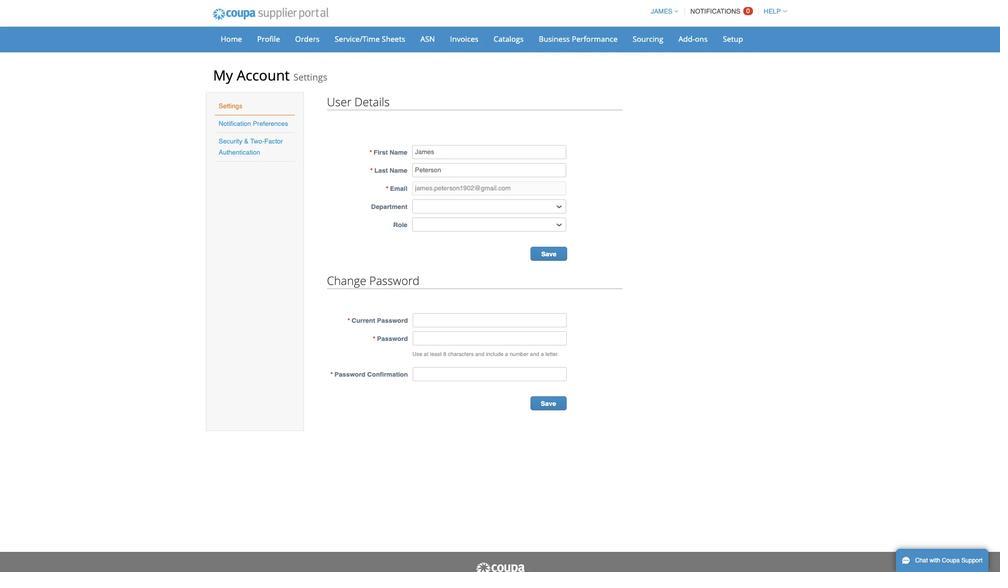 Task type: locate. For each thing, give the bounding box(es) containing it.
0
[[747, 7, 750, 15]]

a left letter. at the bottom right of page
[[541, 351, 544, 358]]

* for * email
[[386, 185, 389, 192]]

user
[[327, 94, 352, 110]]

1 horizontal spatial coupa supplier portal image
[[475, 562, 526, 572]]

asn link
[[414, 31, 442, 46]]

catalogs link
[[487, 31, 531, 46]]

help link
[[760, 8, 788, 15]]

my account settings
[[213, 65, 328, 85]]

password
[[370, 272, 420, 289], [377, 317, 408, 324], [377, 335, 408, 343], [335, 371, 366, 378]]

help
[[764, 8, 781, 15]]

support
[[962, 557, 983, 564]]

a right include
[[505, 351, 509, 358]]

0 horizontal spatial and
[[476, 351, 485, 358]]

0 vertical spatial settings
[[294, 71, 328, 83]]

coupa
[[943, 557, 961, 564]]

None text field
[[412, 181, 566, 195]]

change password
[[327, 272, 420, 289]]

orders
[[295, 34, 320, 44]]

profile link
[[251, 31, 287, 46]]

catalogs
[[494, 34, 524, 44]]

password left confirmation
[[335, 371, 366, 378]]

settings inside my account settings
[[294, 71, 328, 83]]

* for * current password
[[348, 317, 350, 324]]

save button
[[531, 247, 568, 261], [531, 396, 567, 411]]

ons
[[695, 34, 708, 44]]

chat with coupa support button
[[897, 549, 989, 572]]

1 vertical spatial name
[[390, 167, 408, 174]]

business
[[539, 34, 570, 44]]

with
[[930, 557, 941, 564]]

navigation containing notifications 0
[[647, 2, 788, 21]]

* current password
[[348, 317, 408, 324]]

name right first
[[390, 149, 408, 156]]

0 horizontal spatial settings
[[219, 102, 243, 110]]

* last name
[[371, 167, 408, 174]]

account
[[237, 65, 290, 85]]

*
[[370, 149, 372, 156], [371, 167, 373, 174], [386, 185, 389, 192], [348, 317, 350, 324], [373, 335, 376, 343], [331, 371, 333, 378]]

authentication
[[219, 149, 260, 156]]

use at least 8 characters and include a number and a letter.
[[413, 351, 559, 358]]

james
[[651, 8, 673, 15]]

name right last
[[390, 167, 408, 174]]

and right number
[[530, 351, 540, 358]]

* password confirmation
[[331, 371, 408, 378]]

home
[[221, 34, 242, 44]]

1 a from the left
[[505, 351, 509, 358]]

notifications 0
[[691, 7, 750, 15]]

settings
[[294, 71, 328, 83], [219, 102, 243, 110]]

1 horizontal spatial settings
[[294, 71, 328, 83]]

preferences
[[253, 120, 288, 127]]

security & two-factor authentication link
[[219, 138, 283, 156]]

&
[[244, 138, 249, 145]]

0 vertical spatial name
[[390, 149, 408, 156]]

0 vertical spatial coupa supplier portal image
[[206, 2, 336, 27]]

coupa supplier portal image
[[206, 2, 336, 27], [475, 562, 526, 572]]

and
[[476, 351, 485, 358], [530, 351, 540, 358]]

save
[[542, 250, 557, 258], [541, 400, 557, 407]]

1 vertical spatial save
[[541, 400, 557, 407]]

2 name from the top
[[390, 167, 408, 174]]

setup
[[723, 34, 744, 44]]

0 horizontal spatial a
[[505, 351, 509, 358]]

name
[[390, 149, 408, 156], [390, 167, 408, 174]]

1 horizontal spatial a
[[541, 351, 544, 358]]

settings up the notification
[[219, 102, 243, 110]]

1 vertical spatial settings
[[219, 102, 243, 110]]

1 vertical spatial coupa supplier portal image
[[475, 562, 526, 572]]

navigation
[[647, 2, 788, 21]]

department
[[371, 203, 408, 211]]

1 name from the top
[[390, 149, 408, 156]]

password up * current password
[[370, 272, 420, 289]]

1 horizontal spatial and
[[530, 351, 540, 358]]

include
[[486, 351, 504, 358]]

None password field
[[413, 313, 567, 327], [413, 331, 567, 346], [413, 367, 567, 381], [413, 313, 567, 327], [413, 331, 567, 346], [413, 367, 567, 381]]

a
[[505, 351, 509, 358], [541, 351, 544, 358]]

None text field
[[412, 145, 566, 159], [412, 163, 566, 177], [412, 145, 566, 159], [412, 163, 566, 177]]

least
[[430, 351, 442, 358]]

role
[[394, 221, 408, 229]]

and left include
[[476, 351, 485, 358]]

add-ons link
[[672, 31, 715, 46]]

settings link
[[219, 102, 243, 110]]

0 horizontal spatial coupa supplier portal image
[[206, 2, 336, 27]]

password down * current password
[[377, 335, 408, 343]]

security
[[219, 138, 243, 145]]

notification preferences
[[219, 120, 288, 127]]

settings up 'user'
[[294, 71, 328, 83]]



Task type: describe. For each thing, give the bounding box(es) containing it.
confirmation
[[367, 371, 408, 378]]

password for change password
[[370, 272, 420, 289]]

notification
[[219, 120, 251, 127]]

chat with coupa support
[[916, 557, 983, 564]]

email
[[390, 185, 408, 192]]

add-ons
[[679, 34, 708, 44]]

* password
[[373, 335, 408, 343]]

two-
[[250, 138, 265, 145]]

notification preferences link
[[219, 120, 288, 127]]

profile
[[257, 34, 280, 44]]

home link
[[214, 31, 249, 46]]

* email
[[386, 185, 408, 192]]

2 a from the left
[[541, 351, 544, 358]]

1 and from the left
[[476, 351, 485, 358]]

change
[[327, 272, 367, 289]]

setup link
[[717, 31, 750, 46]]

notifications
[[691, 8, 741, 15]]

at
[[424, 351, 429, 358]]

sheets
[[382, 34, 406, 44]]

service/time sheets link
[[328, 31, 412, 46]]

0 vertical spatial save button
[[531, 247, 568, 261]]

8
[[444, 351, 447, 358]]

sourcing
[[633, 34, 664, 44]]

2 and from the left
[[530, 351, 540, 358]]

use
[[413, 351, 423, 358]]

password for * password
[[377, 335, 408, 343]]

orders link
[[289, 31, 326, 46]]

* first name
[[370, 149, 408, 156]]

* for * last name
[[371, 167, 373, 174]]

add-
[[679, 34, 695, 44]]

business performance link
[[533, 31, 625, 46]]

james link
[[647, 8, 679, 15]]

invoices
[[450, 34, 479, 44]]

security & two-factor authentication
[[219, 138, 283, 156]]

* for * password confirmation
[[331, 371, 333, 378]]

service/time sheets
[[335, 34, 406, 44]]

business performance
[[539, 34, 618, 44]]

letter.
[[546, 351, 559, 358]]

performance
[[572, 34, 618, 44]]

chat
[[916, 557, 929, 564]]

details
[[355, 94, 390, 110]]

number
[[510, 351, 529, 358]]

password up * password
[[377, 317, 408, 324]]

name for * last name
[[390, 167, 408, 174]]

password for * password confirmation
[[335, 371, 366, 378]]

factor
[[265, 138, 283, 145]]

first
[[374, 149, 388, 156]]

* for * first name
[[370, 149, 372, 156]]

service/time
[[335, 34, 380, 44]]

last
[[375, 167, 388, 174]]

user details
[[327, 94, 390, 110]]

1 vertical spatial save button
[[531, 396, 567, 411]]

name for * first name
[[390, 149, 408, 156]]

characters
[[448, 351, 474, 358]]

asn
[[421, 34, 435, 44]]

sourcing link
[[627, 31, 670, 46]]

current
[[352, 317, 375, 324]]

0 vertical spatial save
[[542, 250, 557, 258]]

* for * password
[[373, 335, 376, 343]]

invoices link
[[444, 31, 485, 46]]

my
[[213, 65, 233, 85]]



Task type: vqa. For each thing, say whether or not it's contained in the screenshot.
customers
no



